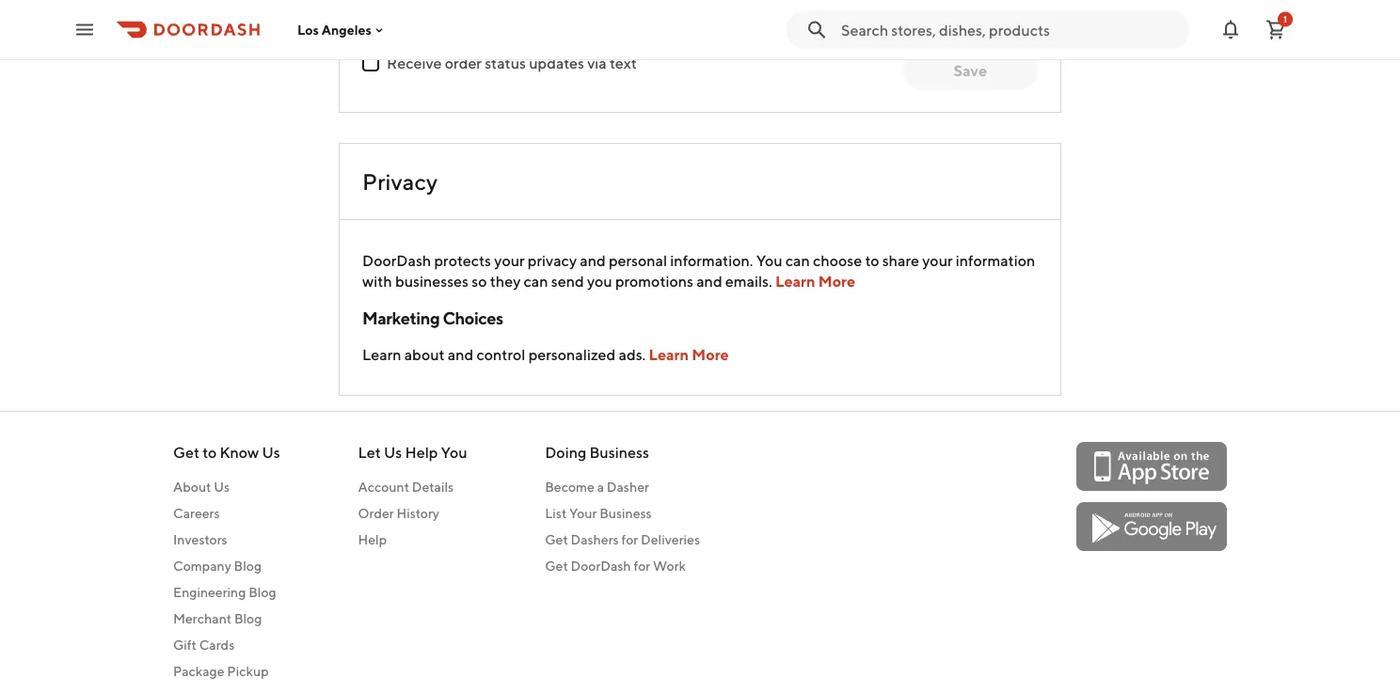 Task type: describe. For each thing, give the bounding box(es) containing it.
receive order status updates via text
[[387, 54, 637, 72]]

company blog
[[173, 559, 262, 574]]

personal
[[609, 252, 667, 270]]

become
[[545, 480, 595, 495]]

for for doordash
[[634, 559, 651, 574]]

package pickup link
[[173, 663, 280, 681]]

let us help you
[[358, 444, 467, 462]]

0 vertical spatial help
[[405, 444, 438, 462]]

angeles
[[322, 22, 372, 37]]

about us link
[[173, 478, 280, 497]]

engineering blog
[[173, 585, 276, 600]]

share
[[882, 252, 919, 270]]

about
[[404, 346, 445, 364]]

you inside doordash protects your privacy and personal information. you can choose to share your information with businesses so they can send you promotions and emails.
[[756, 252, 783, 270]]

dashers
[[571, 532, 619, 548]]

Store search: begin typing to search for stores available on DoorDash text field
[[841, 19, 1178, 40]]

0 horizontal spatial to
[[203, 444, 217, 462]]

save button
[[903, 52, 1038, 89]]

1 horizontal spatial us
[[262, 444, 280, 462]]

notification bell image
[[1220, 18, 1242, 41]]

doordash inside doordash protects your privacy and personal information. you can choose to share your information with businesses so they can send you promotions and emails.
[[362, 252, 431, 270]]

about us
[[173, 480, 230, 495]]

cards
[[199, 638, 235, 653]]

order history link
[[358, 504, 467, 523]]

account details
[[358, 480, 454, 495]]

gift
[[173, 638, 197, 653]]

Receive order status updates via text checkbox
[[362, 55, 379, 72]]

know
[[220, 444, 259, 462]]

merchant blog
[[173, 611, 262, 627]]

list your business
[[545, 506, 652, 521]]

los angeles button
[[297, 22, 387, 37]]

learn about and control personalized ads. learn more
[[362, 346, 729, 364]]

list your business link
[[545, 504, 700, 523]]

list
[[545, 506, 567, 521]]

us for about us
[[214, 480, 230, 495]]

choices
[[443, 308, 503, 328]]

status
[[485, 54, 526, 72]]

merchant
[[173, 611, 232, 627]]

engineering blog link
[[173, 584, 280, 602]]

gift cards
[[173, 638, 235, 653]]

let
[[358, 444, 381, 462]]

control
[[477, 346, 526, 364]]

order history
[[358, 506, 439, 521]]

with
[[362, 272, 392, 290]]

get for get to know us
[[173, 444, 200, 462]]

blog for company blog
[[234, 559, 262, 574]]

2 your from the left
[[923, 252, 953, 270]]

emails.
[[725, 272, 772, 290]]

information.
[[670, 252, 753, 270]]

0 horizontal spatial more
[[692, 346, 729, 364]]

updates
[[529, 54, 584, 72]]

0 vertical spatial business
[[590, 444, 649, 462]]

learn more link for doordash protects your privacy and personal information. you can choose to share your information with businesses so they can send you promotions and emails.
[[775, 272, 856, 290]]

a
[[597, 480, 604, 495]]

package
[[173, 664, 224, 680]]

promotions
[[615, 272, 694, 290]]

about
[[173, 480, 211, 495]]

1 horizontal spatial and
[[580, 252, 606, 270]]

details
[[412, 480, 454, 495]]

gift cards link
[[173, 636, 280, 655]]

save
[[954, 62, 987, 80]]

engineering
[[173, 585, 246, 600]]

us for let us help you
[[384, 444, 402, 462]]

account
[[358, 480, 409, 495]]

via
[[587, 54, 607, 72]]

learn more link for learn about and control personalized ads.
[[649, 346, 729, 364]]

investors link
[[173, 531, 280, 550]]

help link
[[358, 531, 467, 550]]

1 vertical spatial help
[[358, 532, 387, 548]]

1
[[1284, 14, 1287, 24]]

open menu image
[[73, 18, 96, 41]]

for for dashers
[[622, 532, 638, 548]]

send
[[551, 272, 584, 290]]

doordash protects your privacy and personal information. you can choose to share your information with businesses so they can send you promotions and emails.
[[362, 252, 1035, 290]]

your
[[569, 506, 597, 521]]

2 vertical spatial and
[[448, 346, 474, 364]]



Task type: vqa. For each thing, say whether or not it's contained in the screenshot.
List Your Business
yes



Task type: locate. For each thing, give the bounding box(es) containing it.
get doordash for work link
[[545, 557, 700, 576]]

1 vertical spatial more
[[692, 346, 729, 364]]

merchant blog link
[[173, 610, 280, 629]]

business up become a dasher link
[[590, 444, 649, 462]]

1 horizontal spatial learn more link
[[775, 272, 856, 290]]

1 vertical spatial blog
[[249, 585, 276, 600]]

learn more link right ads. in the left of the page
[[649, 346, 729, 364]]

0 vertical spatial to
[[865, 252, 879, 270]]

you up details
[[441, 444, 467, 462]]

can down privacy
[[524, 272, 548, 290]]

your
[[494, 252, 525, 270], [923, 252, 953, 270]]

2 horizontal spatial learn
[[775, 272, 816, 290]]

1 vertical spatial business
[[600, 506, 652, 521]]

they
[[490, 272, 521, 290]]

1 your from the left
[[494, 252, 525, 270]]

doing business
[[545, 444, 649, 462]]

blog down engineering blog link
[[234, 611, 262, 627]]

help
[[405, 444, 438, 462], [358, 532, 387, 548]]

0 vertical spatial doordash
[[362, 252, 431, 270]]

and up you
[[580, 252, 606, 270]]

1 horizontal spatial more
[[819, 272, 856, 290]]

los angeles
[[297, 22, 372, 37]]

1 horizontal spatial your
[[923, 252, 953, 270]]

pickup
[[227, 664, 269, 680]]

marketing
[[362, 308, 440, 328]]

us
[[262, 444, 280, 462], [384, 444, 402, 462], [214, 480, 230, 495]]

1 horizontal spatial can
[[786, 252, 810, 270]]

blog down "company blog" link on the left bottom of page
[[249, 585, 276, 600]]

0 vertical spatial get
[[173, 444, 200, 462]]

2 horizontal spatial and
[[697, 272, 722, 290]]

0 horizontal spatial doordash
[[362, 252, 431, 270]]

businesses
[[395, 272, 469, 290]]

you
[[587, 272, 612, 290]]

blog for engineering blog
[[249, 585, 276, 600]]

0 vertical spatial you
[[756, 252, 783, 270]]

learn right emails.
[[775, 272, 816, 290]]

2 vertical spatial get
[[545, 559, 568, 574]]

learn down marketing
[[362, 346, 401, 364]]

doordash up with
[[362, 252, 431, 270]]

1 vertical spatial you
[[441, 444, 467, 462]]

for left work
[[634, 559, 651, 574]]

choose
[[813, 252, 862, 270]]

get inside 'link'
[[545, 559, 568, 574]]

work
[[653, 559, 686, 574]]

company
[[173, 559, 231, 574]]

become a dasher link
[[545, 478, 700, 497]]

0 horizontal spatial learn
[[362, 346, 401, 364]]

get for get doordash for work
[[545, 559, 568, 574]]

company blog link
[[173, 557, 280, 576]]

doordash
[[362, 252, 431, 270], [571, 559, 631, 574]]

careers link
[[173, 504, 280, 523]]

more
[[819, 272, 856, 290], [692, 346, 729, 364]]

1 vertical spatial can
[[524, 272, 548, 290]]

for inside 'link'
[[634, 559, 651, 574]]

1 vertical spatial get
[[545, 532, 568, 548]]

1 horizontal spatial to
[[865, 252, 879, 270]]

protects
[[434, 252, 491, 270]]

0 vertical spatial blog
[[234, 559, 262, 574]]

account details link
[[358, 478, 467, 497]]

1 horizontal spatial help
[[405, 444, 438, 462]]

and right about
[[448, 346, 474, 364]]

1 horizontal spatial doordash
[[571, 559, 631, 574]]

doing
[[545, 444, 587, 462]]

help down order
[[358, 532, 387, 548]]

learn more link down 'choose'
[[775, 272, 856, 290]]

and down information.
[[697, 272, 722, 290]]

doordash down dashers
[[571, 559, 631, 574]]

get to know us
[[173, 444, 280, 462]]

privacy
[[362, 168, 438, 195]]

doordash inside 'link'
[[571, 559, 631, 574]]

information
[[956, 252, 1035, 270]]

history
[[397, 506, 439, 521]]

get doordash for work
[[545, 559, 686, 574]]

0 vertical spatial and
[[580, 252, 606, 270]]

blog for merchant blog
[[234, 611, 262, 627]]

learn for learn more
[[775, 272, 816, 290]]

learn right ads. in the left of the page
[[649, 346, 689, 364]]

0 vertical spatial can
[[786, 252, 810, 270]]

for down 'list your business' link
[[622, 532, 638, 548]]

package pickup
[[173, 664, 269, 680]]

1 vertical spatial learn more link
[[649, 346, 729, 364]]

to left know
[[203, 444, 217, 462]]

for
[[622, 532, 638, 548], [634, 559, 651, 574]]

1 horizontal spatial learn
[[649, 346, 689, 364]]

0 horizontal spatial us
[[214, 480, 230, 495]]

marketing choices
[[362, 308, 503, 328]]

and
[[580, 252, 606, 270], [697, 272, 722, 290], [448, 346, 474, 364]]

0 horizontal spatial can
[[524, 272, 548, 290]]

1 vertical spatial to
[[203, 444, 217, 462]]

us up careers link
[[214, 480, 230, 495]]

your right share
[[923, 252, 953, 270]]

0 horizontal spatial learn more link
[[649, 346, 729, 364]]

0 horizontal spatial and
[[448, 346, 474, 364]]

0 vertical spatial more
[[819, 272, 856, 290]]

1 vertical spatial for
[[634, 559, 651, 574]]

privacy
[[528, 252, 577, 270]]

careers
[[173, 506, 220, 521]]

receive
[[387, 54, 442, 72]]

los
[[297, 22, 319, 37]]

0 vertical spatial for
[[622, 532, 638, 548]]

order
[[358, 506, 394, 521]]

can
[[786, 252, 810, 270], [524, 272, 548, 290]]

business
[[590, 444, 649, 462], [600, 506, 652, 521]]

ads.
[[619, 346, 646, 364]]

0 horizontal spatial your
[[494, 252, 525, 270]]

1 horizontal spatial you
[[756, 252, 783, 270]]

1 button
[[1257, 11, 1295, 48]]

get dashers for deliveries
[[545, 532, 700, 548]]

0 vertical spatial learn more link
[[775, 272, 856, 290]]

help up account details link
[[405, 444, 438, 462]]

personalized
[[529, 346, 616, 364]]

investors
[[173, 532, 227, 548]]

to left share
[[865, 252, 879, 270]]

0 horizontal spatial you
[[441, 444, 467, 462]]

you up emails.
[[756, 252, 783, 270]]

your up they
[[494, 252, 525, 270]]

us right let at left bottom
[[384, 444, 402, 462]]

text
[[610, 54, 637, 72]]

1 vertical spatial and
[[697, 272, 722, 290]]

business down become a dasher link
[[600, 506, 652, 521]]

deliveries
[[641, 532, 700, 548]]

become a dasher
[[545, 480, 649, 495]]

blog down investors link
[[234, 559, 262, 574]]

to inside doordash protects your privacy and personal information. you can choose to share your information with businesses so they can send you promotions and emails.
[[865, 252, 879, 270]]

more right ads. in the left of the page
[[692, 346, 729, 364]]

more down 'choose'
[[819, 272, 856, 290]]

learn more link
[[775, 272, 856, 290], [649, 346, 729, 364]]

us right know
[[262, 444, 280, 462]]

learn for learn about and control personalized ads. learn more
[[362, 346, 401, 364]]

learn
[[775, 272, 816, 290], [362, 346, 401, 364], [649, 346, 689, 364]]

2 horizontal spatial us
[[384, 444, 402, 462]]

2 vertical spatial blog
[[234, 611, 262, 627]]

1 vertical spatial doordash
[[571, 559, 631, 574]]

0 horizontal spatial help
[[358, 532, 387, 548]]

get for get dashers for deliveries
[[545, 532, 568, 548]]

order
[[445, 54, 482, 72]]

1 items, open order cart image
[[1265, 18, 1287, 41]]

get dashers for deliveries link
[[545, 531, 700, 550]]

learn more
[[775, 272, 856, 290]]

blog
[[234, 559, 262, 574], [249, 585, 276, 600], [234, 611, 262, 627]]

so
[[472, 272, 487, 290]]

can up learn more at the right top of page
[[786, 252, 810, 270]]

dasher
[[607, 480, 649, 495]]



